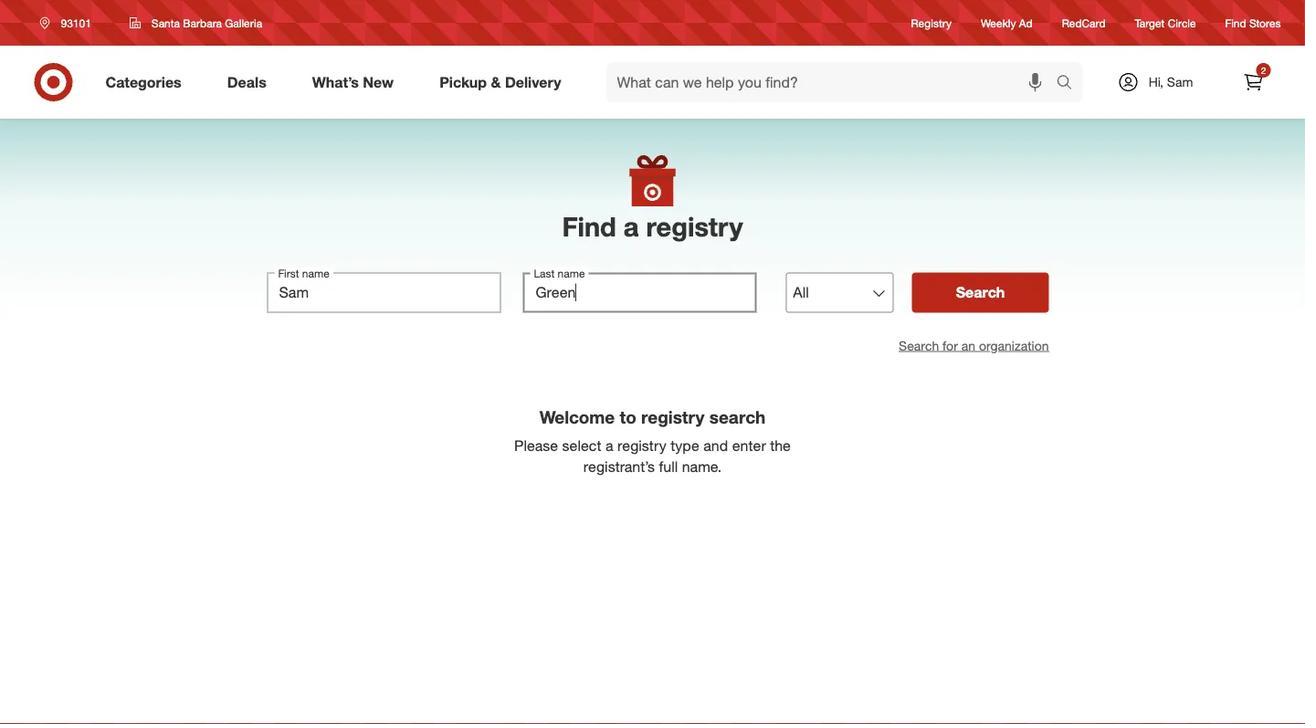 Task type: describe. For each thing, give the bounding box(es) containing it.
delivery
[[505, 73, 561, 91]]

enter
[[732, 437, 766, 455]]

please select a registry type and enter the registrant's full name.
[[514, 437, 791, 476]]

new
[[363, 73, 394, 91]]

welcome to registry search
[[540, 407, 766, 428]]

pickup & delivery
[[440, 73, 561, 91]]

and
[[704, 437, 728, 455]]

find stores
[[1226, 16, 1281, 30]]

search for search for an organization
[[899, 337, 939, 353]]

organization
[[979, 337, 1049, 353]]

deals link
[[212, 62, 289, 102]]

93101
[[61, 16, 91, 30]]

What can we help you find? suggestions appear below search field
[[606, 62, 1061, 102]]

what's new
[[312, 73, 394, 91]]

target circle
[[1135, 16, 1196, 30]]

hi, sam
[[1149, 74, 1193, 90]]

0 vertical spatial a
[[624, 210, 639, 243]]

deals
[[227, 73, 267, 91]]

a inside please select a registry type and enter the registrant's full name.
[[606, 437, 614, 455]]

search button
[[912, 272, 1049, 313]]

registry link
[[911, 15, 952, 31]]

barbara
[[183, 16, 222, 30]]

categories
[[106, 73, 182, 91]]

find a registry
[[562, 210, 743, 243]]

find stores link
[[1226, 15, 1281, 31]]

select
[[562, 437, 602, 455]]

full
[[659, 458, 678, 476]]

&
[[491, 73, 501, 91]]

for
[[943, 337, 958, 353]]

2 link
[[1234, 62, 1274, 102]]

what's new link
[[297, 62, 417, 102]]

find for find stores
[[1226, 16, 1247, 30]]



Task type: vqa. For each thing, say whether or not it's contained in the screenshot.
Circle
yes



Task type: locate. For each thing, give the bounding box(es) containing it.
target
[[1135, 16, 1165, 30]]

1 vertical spatial find
[[562, 210, 616, 243]]

registry
[[911, 16, 952, 30]]

registry for to
[[641, 407, 705, 428]]

0 horizontal spatial search
[[710, 407, 766, 428]]

ad
[[1019, 16, 1033, 30]]

weekly ad link
[[981, 15, 1033, 31]]

registrant's
[[584, 458, 655, 476]]

search for search
[[956, 283, 1005, 301]]

redcard
[[1062, 16, 1106, 30]]

santa barbara galleria
[[152, 16, 262, 30]]

search down redcard link
[[1048, 75, 1092, 93]]

name.
[[682, 458, 722, 476]]

93101 button
[[28, 6, 110, 39]]

pickup
[[440, 73, 487, 91]]

search left the for
[[899, 337, 939, 353]]

0 vertical spatial search
[[956, 283, 1005, 301]]

2
[[1261, 64, 1266, 76]]

None text field
[[267, 272, 501, 313], [523, 272, 757, 313], [267, 272, 501, 313], [523, 272, 757, 313]]

1 vertical spatial search
[[899, 337, 939, 353]]

stores
[[1250, 16, 1281, 30]]

what's
[[312, 73, 359, 91]]

0 horizontal spatial a
[[606, 437, 614, 455]]

santa barbara galleria button
[[118, 6, 274, 39]]

sam
[[1167, 74, 1193, 90]]

redcard link
[[1062, 15, 1106, 31]]

0 vertical spatial find
[[1226, 16, 1247, 30]]

the
[[770, 437, 791, 455]]

type
[[671, 437, 700, 455]]

1 vertical spatial a
[[606, 437, 614, 455]]

santa
[[152, 16, 180, 30]]

1 vertical spatial registry
[[641, 407, 705, 428]]

welcome
[[540, 407, 615, 428]]

0 vertical spatial registry
[[646, 210, 743, 243]]

circle
[[1168, 16, 1196, 30]]

target circle link
[[1135, 15, 1196, 31]]

search for an organization link
[[899, 337, 1049, 353]]

0 vertical spatial search
[[1048, 75, 1092, 93]]

search inside search button
[[956, 283, 1005, 301]]

to
[[620, 407, 637, 428]]

search for an organization
[[899, 337, 1049, 353]]

search
[[1048, 75, 1092, 93], [710, 407, 766, 428]]

a
[[624, 210, 639, 243], [606, 437, 614, 455]]

an
[[962, 337, 976, 353]]

categories link
[[90, 62, 204, 102]]

0 horizontal spatial find
[[562, 210, 616, 243]]

1 horizontal spatial find
[[1226, 16, 1247, 30]]

pickup & delivery link
[[424, 62, 584, 102]]

hi,
[[1149, 74, 1164, 90]]

registry inside please select a registry type and enter the registrant's full name.
[[618, 437, 667, 455]]

registry
[[646, 210, 743, 243], [641, 407, 705, 428], [618, 437, 667, 455]]

weekly ad
[[981, 16, 1033, 30]]

search up search for an organization link
[[956, 283, 1005, 301]]

weekly
[[981, 16, 1016, 30]]

registry for a
[[646, 210, 743, 243]]

find
[[1226, 16, 1247, 30], [562, 210, 616, 243]]

search
[[956, 283, 1005, 301], [899, 337, 939, 353]]

2 vertical spatial registry
[[618, 437, 667, 455]]

search up enter
[[710, 407, 766, 428]]

galleria
[[225, 16, 262, 30]]

1 horizontal spatial search
[[956, 283, 1005, 301]]

search button
[[1048, 62, 1092, 106]]

1 horizontal spatial a
[[624, 210, 639, 243]]

1 vertical spatial search
[[710, 407, 766, 428]]

1 horizontal spatial search
[[1048, 75, 1092, 93]]

find for find a registry
[[562, 210, 616, 243]]

0 horizontal spatial search
[[899, 337, 939, 353]]

please
[[514, 437, 558, 455]]



